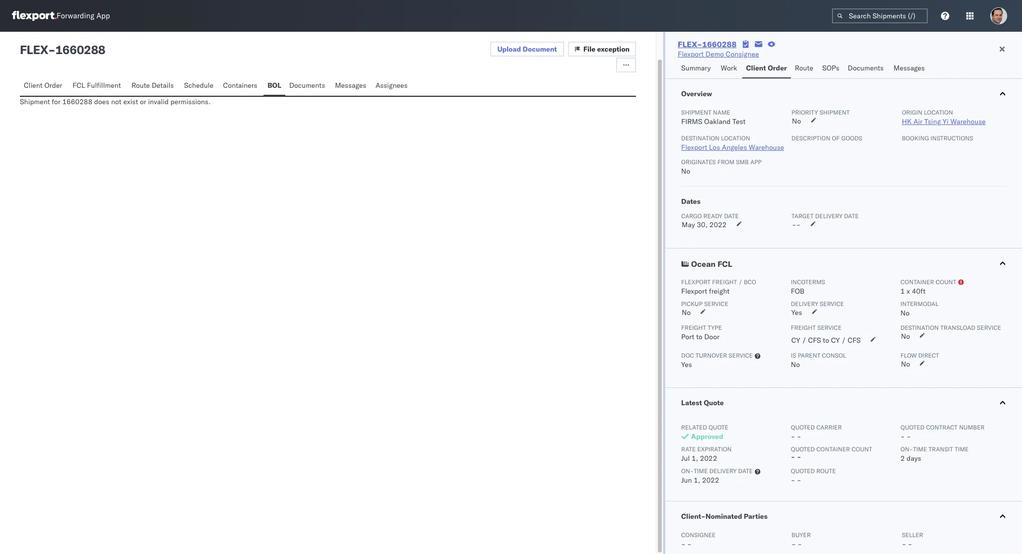 Task type: vqa. For each thing, say whether or not it's contained in the screenshot.
4th 2:59 from the bottom of the page
no



Task type: locate. For each thing, give the bounding box(es) containing it.
client order button right "work"
[[742, 59, 791, 78]]

quoted inside quoted contract number - - rate expiration jul 1, 2022
[[901, 424, 925, 431]]

1 horizontal spatial to
[[823, 336, 830, 345]]

latest quote
[[682, 399, 724, 408]]

0 horizontal spatial client
[[24, 81, 43, 90]]

warehouse right yi
[[951, 117, 986, 126]]

order left route button
[[768, 64, 787, 72]]

dates
[[682, 197, 701, 206]]

/ left bco
[[739, 278, 743, 286]]

freight up pickup service
[[709, 287, 730, 296]]

1 cfs from the left
[[808, 336, 821, 345]]

1 vertical spatial client
[[24, 81, 43, 90]]

1 horizontal spatial fcl
[[718, 259, 733, 269]]

2022 for 1,
[[702, 476, 720, 485]]

flexport inside destination location flexport los angeles warehouse
[[682, 143, 708, 152]]

0 vertical spatial order
[[768, 64, 787, 72]]

no inside originates from smb app no
[[682, 167, 691, 176]]

1 horizontal spatial cfs
[[848, 336, 861, 345]]

time for on-time transit time 2 days
[[913, 446, 927, 453]]

target
[[792, 212, 814, 220]]

location up angeles
[[721, 135, 750, 142]]

1 horizontal spatial /
[[802, 336, 807, 345]]

messages
[[894, 64, 925, 72], [335, 81, 366, 90]]

date up parties
[[739, 468, 753, 475]]

client
[[746, 64, 766, 72], [24, 81, 43, 90]]

time up days
[[913, 446, 927, 453]]

origin location hk air tsing yi warehouse
[[902, 109, 986, 126]]

1 horizontal spatial documents
[[848, 64, 884, 72]]

1, right jul
[[692, 454, 698, 463]]

order up for
[[44, 81, 62, 90]]

0 horizontal spatial count
[[852, 446, 873, 453]]

is parent consol no
[[791, 352, 847, 369]]

on- up 2
[[901, 446, 913, 453]]

bol button
[[264, 76, 285, 96]]

yes down delivery
[[792, 308, 803, 317]]

1 horizontal spatial client order
[[746, 64, 787, 72]]

quoted container count - -
[[791, 446, 873, 462]]

0 horizontal spatial client order button
[[20, 76, 69, 96]]

1 vertical spatial documents
[[289, 81, 325, 90]]

0 vertical spatial route
[[795, 64, 814, 72]]

client order up for
[[24, 81, 62, 90]]

app inside 'link'
[[96, 11, 110, 21]]

time
[[913, 446, 927, 453], [955, 446, 969, 453], [694, 468, 708, 475]]

destination inside destination location flexport los angeles warehouse
[[682, 135, 720, 142]]

documents for documents "button" to the right
[[848, 64, 884, 72]]

messages button up origin
[[890, 59, 931, 78]]

overview button
[[666, 79, 1023, 109]]

or
[[140, 97, 146, 106]]

0 horizontal spatial warehouse
[[749, 143, 785, 152]]

2 vertical spatial 2022
[[702, 476, 720, 485]]

cy down service
[[831, 336, 840, 345]]

quoted route - -
[[791, 468, 836, 485]]

fcl fulfillment
[[73, 81, 121, 90]]

messages left assignees
[[335, 81, 366, 90]]

freight down ocean fcl
[[712, 278, 737, 286]]

location up hk air tsing yi warehouse link
[[924, 109, 953, 116]]

--
[[792, 220, 801, 229]]

flexport down ocean
[[682, 278, 711, 286]]

date up the ocean fcl button
[[844, 212, 859, 220]]

1 horizontal spatial count
[[936, 278, 957, 286]]

2 cfs from the left
[[848, 336, 861, 345]]

1 vertical spatial app
[[751, 158, 762, 166]]

hk
[[902, 117, 912, 126]]

document
[[523, 45, 557, 54]]

count
[[936, 278, 957, 286], [852, 446, 873, 453]]

flexport. image
[[12, 11, 57, 21]]

1 vertical spatial warehouse
[[749, 143, 785, 152]]

quoted inside quoted route - -
[[791, 468, 815, 475]]

fcl inside button
[[718, 259, 733, 269]]

delivery down expiration
[[710, 468, 737, 475]]

intermodal no
[[901, 300, 939, 318]]

location for angeles
[[721, 135, 750, 142]]

1 horizontal spatial freight
[[791, 324, 816, 332]]

intermodal
[[901, 300, 939, 308]]

app right "forwarding"
[[96, 11, 110, 21]]

0 horizontal spatial destination
[[682, 135, 720, 142]]

1660288 down forwarding app
[[55, 42, 105, 57]]

1 horizontal spatial app
[[751, 158, 762, 166]]

flexport up pickup
[[682, 287, 708, 296]]

1 vertical spatial location
[[721, 135, 750, 142]]

no down is
[[791, 360, 800, 369]]

client order button up for
[[20, 76, 69, 96]]

route left sops
[[795, 64, 814, 72]]

1 horizontal spatial location
[[924, 109, 953, 116]]

destination down intermodal no
[[901, 324, 939, 332]]

pickup service
[[682, 300, 729, 308]]

app right smb
[[751, 158, 762, 166]]

1 horizontal spatial on-
[[901, 446, 913, 453]]

overview
[[682, 89, 712, 98]]

no inside intermodal no
[[901, 309, 910, 318]]

0 horizontal spatial on-
[[682, 468, 694, 475]]

0 horizontal spatial route
[[131, 81, 150, 90]]

test
[[733, 117, 746, 126]]

los
[[709, 143, 720, 152]]

route up or
[[131, 81, 150, 90]]

2022 for 30,
[[710, 220, 727, 229]]

yes
[[792, 308, 803, 317], [682, 360, 692, 369]]

originates
[[682, 158, 716, 166]]

1, right the jun
[[694, 476, 701, 485]]

messages button left assignees
[[331, 76, 372, 96]]

to down service
[[823, 336, 830, 345]]

warehouse inside destination location flexport los angeles warehouse
[[749, 143, 785, 152]]

1 vertical spatial count
[[852, 446, 873, 453]]

2022 down expiration
[[700, 454, 717, 463]]

1 horizontal spatial cy
[[831, 336, 840, 345]]

quoted inside quoted carrier - -
[[791, 424, 815, 431]]

1 vertical spatial yes
[[682, 360, 692, 369]]

on-time transit time 2 days
[[901, 446, 969, 463]]

0 vertical spatial app
[[96, 11, 110, 21]]

x
[[907, 287, 911, 296]]

0 horizontal spatial client order
[[24, 81, 62, 90]]

shipment up firms
[[682, 109, 712, 116]]

1 vertical spatial route
[[131, 81, 150, 90]]

carrier
[[817, 424, 842, 431]]

shipment left for
[[20, 97, 50, 106]]

pickup
[[682, 300, 703, 308]]

1 vertical spatial destination
[[901, 324, 939, 332]]

1 horizontal spatial warehouse
[[951, 117, 986, 126]]

service right 'transload'
[[977, 324, 1002, 332]]

to for door
[[696, 333, 703, 342]]

1660288 right for
[[62, 97, 92, 106]]

1, inside quoted contract number - - rate expiration jul 1, 2022
[[692, 454, 698, 463]]

quoted for quoted contract number - - rate expiration jul 1, 2022
[[901, 424, 925, 431]]

app
[[96, 11, 110, 21], [751, 158, 762, 166]]

client right work button
[[746, 64, 766, 72]]

route for route
[[795, 64, 814, 72]]

0 vertical spatial 1,
[[692, 454, 698, 463]]

flexport up the originates in the right of the page
[[682, 143, 708, 152]]

0 vertical spatial documents
[[848, 64, 884, 72]]

1 horizontal spatial route
[[795, 64, 814, 72]]

from
[[718, 158, 735, 166]]

1 horizontal spatial shipment
[[682, 109, 712, 116]]

0 horizontal spatial /
[[739, 278, 743, 286]]

on- inside the on-time transit time 2 days
[[901, 446, 913, 453]]

delivery
[[816, 212, 843, 220], [710, 468, 737, 475]]

nominated
[[706, 512, 742, 521]]

0 horizontal spatial consignee
[[682, 532, 716, 539]]

1 vertical spatial 1,
[[694, 476, 701, 485]]

target delivery date
[[792, 212, 859, 220]]

1,
[[692, 454, 698, 463], [694, 476, 701, 485]]

0 horizontal spatial freight
[[682, 324, 706, 332]]

1660288 for does not exist or invalid permissions.
[[62, 97, 92, 106]]

quoted down quoted carrier - -
[[791, 446, 815, 453]]

service right "turnover"
[[729, 352, 753, 359]]

1 horizontal spatial time
[[913, 446, 927, 453]]

0 vertical spatial freight
[[712, 278, 737, 286]]

warehouse inside origin location hk air tsing yi warehouse
[[951, 117, 986, 126]]

service up service
[[820, 300, 844, 308]]

direct
[[919, 352, 940, 359]]

goods
[[842, 135, 863, 142]]

quoted contract number - - rate expiration jul 1, 2022
[[682, 424, 985, 463]]

no down intermodal
[[901, 309, 910, 318]]

cy up is
[[792, 336, 801, 345]]

0 vertical spatial shipment
[[20, 97, 50, 106]]

0 horizontal spatial order
[[44, 81, 62, 90]]

0 horizontal spatial to
[[696, 333, 703, 342]]

0 horizontal spatial fcl
[[73, 81, 85, 90]]

flow
[[901, 352, 917, 359]]

messages up origin
[[894, 64, 925, 72]]

documents button up the overview button
[[844, 59, 890, 78]]

1 vertical spatial messages
[[335, 81, 366, 90]]

1 vertical spatial consignee
[[682, 532, 716, 539]]

flex - 1660288
[[20, 42, 105, 57]]

ocean fcl button
[[666, 249, 1023, 278]]

cfs
[[808, 336, 821, 345], [848, 336, 861, 345]]

smb
[[736, 158, 749, 166]]

client down flex
[[24, 81, 43, 90]]

no down the originates in the right of the page
[[682, 167, 691, 176]]

consignee up "work"
[[726, 50, 759, 59]]

to right port
[[696, 333, 703, 342]]

firms
[[682, 117, 703, 126]]

0 vertical spatial destination
[[682, 135, 720, 142]]

1660288 for 1660288
[[55, 42, 105, 57]]

turnover
[[696, 352, 727, 359]]

1 cy from the left
[[792, 336, 801, 345]]

date
[[724, 212, 739, 220], [844, 212, 859, 220], [739, 468, 753, 475]]

fcl left the fulfillment on the left top
[[73, 81, 85, 90]]

0 vertical spatial on-
[[901, 446, 913, 453]]

client order right work button
[[746, 64, 787, 72]]

0 vertical spatial client
[[746, 64, 766, 72]]

quoted left carrier
[[791, 424, 815, 431]]

fcl right ocean
[[718, 259, 733, 269]]

quoted for quoted route - -
[[791, 468, 815, 475]]

is
[[791, 352, 797, 359]]

does
[[94, 97, 109, 106]]

0 vertical spatial delivery
[[816, 212, 843, 220]]

container
[[817, 446, 850, 453]]

ocean
[[691, 259, 716, 269]]

1 vertical spatial freight
[[709, 287, 730, 296]]

upload document button
[[491, 42, 564, 57]]

shipment for shipment for 1660288 does not exist or invalid permissions.
[[20, 97, 50, 106]]

1 vertical spatial 2022
[[700, 454, 717, 463]]

documents
[[848, 64, 884, 72], [289, 81, 325, 90]]

time right transit
[[955, 446, 969, 453]]

1 horizontal spatial consignee
[[726, 50, 759, 59]]

freight up port
[[682, 324, 706, 332]]

port
[[682, 333, 695, 342]]

30,
[[697, 220, 708, 229]]

sops button
[[819, 59, 844, 78]]

0 horizontal spatial documents button
[[285, 76, 331, 96]]

forwarding
[[57, 11, 94, 21]]

order for the right the client order button
[[768, 64, 787, 72]]

location inside origin location hk air tsing yi warehouse
[[924, 109, 953, 116]]

2022
[[710, 220, 727, 229], [700, 454, 717, 463], [702, 476, 720, 485]]

0 horizontal spatial shipment
[[20, 97, 50, 106]]

on- up the jun
[[682, 468, 694, 475]]

1 vertical spatial client order
[[24, 81, 62, 90]]

booking instructions
[[902, 135, 974, 142]]

0 vertical spatial fcl
[[73, 81, 85, 90]]

destination up the los
[[682, 135, 720, 142]]

type
[[708, 324, 722, 332]]

0 horizontal spatial app
[[96, 11, 110, 21]]

quoted left route
[[791, 468, 815, 475]]

jun
[[682, 476, 692, 485]]

0 vertical spatial yes
[[792, 308, 803, 317]]

1 horizontal spatial messages
[[894, 64, 925, 72]]

incoterms fob
[[791, 278, 826, 296]]

description
[[792, 135, 831, 142]]

fcl
[[73, 81, 85, 90], [718, 259, 733, 269]]

quoted carrier - -
[[791, 424, 842, 441]]

1 horizontal spatial documents button
[[844, 59, 890, 78]]

fulfillment
[[87, 81, 121, 90]]

freight down delivery
[[791, 324, 816, 332]]

date right ready
[[724, 212, 739, 220]]

order
[[768, 64, 787, 72], [44, 81, 62, 90]]

no inside is parent consol no
[[791, 360, 800, 369]]

time up jun 1, 2022
[[694, 468, 708, 475]]

0 vertical spatial 2022
[[710, 220, 727, 229]]

on-
[[901, 446, 913, 453], [682, 468, 694, 475]]

0 horizontal spatial messages button
[[331, 76, 372, 96]]

1 vertical spatial order
[[44, 81, 62, 90]]

1 horizontal spatial client order button
[[742, 59, 791, 78]]

2022 down ready
[[710, 220, 727, 229]]

0 horizontal spatial documents
[[289, 81, 325, 90]]

1 horizontal spatial order
[[768, 64, 787, 72]]

cy
[[792, 336, 801, 345], [831, 336, 840, 345]]

1 vertical spatial on-
[[682, 468, 694, 475]]

1 vertical spatial fcl
[[718, 259, 733, 269]]

contract
[[927, 424, 958, 431]]

yes down the doc
[[682, 360, 692, 369]]

destination for flexport
[[682, 135, 720, 142]]

containers button
[[219, 76, 264, 96]]

2022 down on-time delivery date
[[702, 476, 720, 485]]

1 horizontal spatial delivery
[[816, 212, 843, 220]]

upload
[[498, 45, 521, 54]]

quoted left contract
[[901, 424, 925, 431]]

cargo
[[682, 212, 702, 220]]

1 vertical spatial shipment
[[682, 109, 712, 116]]

0 horizontal spatial cy
[[792, 336, 801, 345]]

2022 inside quoted contract number - - rate expiration jul 1, 2022
[[700, 454, 717, 463]]

0 vertical spatial warehouse
[[951, 117, 986, 126]]

destination location flexport los angeles warehouse
[[682, 135, 785, 152]]

documents right bol
[[289, 81, 325, 90]]

/ up consol
[[842, 336, 846, 345]]

delivery right target
[[816, 212, 843, 220]]

service down the flexport freight / bco flexport freight
[[704, 300, 729, 308]]

doc
[[682, 352, 694, 359]]

/ up parent
[[802, 336, 807, 345]]

buyer
[[792, 532, 811, 539]]

quoted inside quoted container count - -
[[791, 446, 815, 453]]

1 horizontal spatial destination
[[901, 324, 939, 332]]

location inside destination location flexport los angeles warehouse
[[721, 135, 750, 142]]

1 vertical spatial delivery
[[710, 468, 737, 475]]

forwarding app
[[57, 11, 110, 21]]

ocean fcl
[[691, 259, 733, 269]]

1 freight from the left
[[682, 324, 706, 332]]

to inside freight type port to door
[[696, 333, 703, 342]]

0 horizontal spatial delivery
[[710, 468, 737, 475]]

0 horizontal spatial cfs
[[808, 336, 821, 345]]

Search Shipments (/) text field
[[832, 8, 928, 23]]

1 horizontal spatial client
[[746, 64, 766, 72]]

0 horizontal spatial time
[[694, 468, 708, 475]]

warehouse right angeles
[[749, 143, 785, 152]]

client for the right the client order button
[[746, 64, 766, 72]]

0 vertical spatial location
[[924, 109, 953, 116]]

consignee down client-
[[682, 532, 716, 539]]

0 horizontal spatial location
[[721, 135, 750, 142]]

2 freight from the left
[[791, 324, 816, 332]]

1660288 up 'flexport demo consignee'
[[703, 39, 737, 49]]

documents button right bol
[[285, 76, 331, 96]]

shipment inside shipment name firms oakland test
[[682, 109, 712, 116]]

freight inside freight type port to door
[[682, 324, 706, 332]]

documents up the overview button
[[848, 64, 884, 72]]



Task type: describe. For each thing, give the bounding box(es) containing it.
jun 1, 2022
[[682, 476, 720, 485]]

instructions
[[931, 135, 974, 142]]

flex
[[20, 42, 48, 57]]

1
[[901, 287, 905, 296]]

destination transload service
[[901, 324, 1002, 332]]

seller
[[902, 532, 924, 539]]

count inside quoted container count - -
[[852, 446, 873, 453]]

buyer - -
[[792, 532, 811, 549]]

originates from smb app no
[[682, 158, 762, 176]]

app inside originates from smb app no
[[751, 158, 762, 166]]

freight for freight service
[[791, 324, 816, 332]]

tsing
[[925, 117, 941, 126]]

jul
[[682, 454, 690, 463]]

number
[[960, 424, 985, 431]]

work
[[721, 64, 737, 72]]

exception
[[597, 45, 630, 54]]

no down priority
[[792, 117, 801, 126]]

hk air tsing yi warehouse link
[[902, 117, 986, 126]]

details
[[152, 81, 174, 90]]

no down pickup
[[682, 308, 691, 317]]

permissions.
[[171, 97, 211, 106]]

0 horizontal spatial messages
[[335, 81, 366, 90]]

flex-1660288
[[678, 39, 737, 49]]

flex-1660288 link
[[678, 39, 737, 49]]

may 30, 2022
[[682, 220, 727, 229]]

flow direct
[[901, 352, 940, 359]]

approved
[[691, 432, 724, 441]]

time for on-time delivery date
[[694, 468, 708, 475]]

flexport freight / bco flexport freight
[[682, 278, 757, 296]]

forwarding app link
[[12, 11, 110, 21]]

quote
[[709, 424, 729, 431]]

client-nominated parties button
[[666, 502, 1023, 532]]

schedule
[[184, 81, 214, 90]]

flexport down flex-
[[678, 50, 704, 59]]

client-
[[682, 512, 706, 521]]

freight for freight type port to door
[[682, 324, 706, 332]]

date for may 30, 2022
[[724, 212, 739, 220]]

shipment
[[820, 109, 850, 116]]

client for the client order button to the left
[[24, 81, 43, 90]]

upload document
[[498, 45, 557, 54]]

0 horizontal spatial yes
[[682, 360, 692, 369]]

flexport demo consignee link
[[678, 49, 759, 59]]

container
[[901, 278, 935, 286]]

1 horizontal spatial messages button
[[890, 59, 931, 78]]

0 vertical spatial messages
[[894, 64, 925, 72]]

demo
[[706, 50, 724, 59]]

shipment for shipment name firms oakland test
[[682, 109, 712, 116]]

parties
[[744, 512, 768, 521]]

1 horizontal spatial yes
[[792, 308, 803, 317]]

2
[[901, 454, 905, 463]]

no up flow
[[901, 332, 910, 341]]

transit
[[929, 446, 954, 453]]

quoted for quoted carrier - -
[[791, 424, 815, 431]]

date for --
[[844, 212, 859, 220]]

angeles
[[722, 143, 747, 152]]

fcl inside button
[[73, 81, 85, 90]]

priority shipment
[[792, 109, 850, 116]]

quoted for quoted container count - -
[[791, 446, 815, 453]]

delivery
[[791, 300, 819, 308]]

2 horizontal spatial time
[[955, 446, 969, 453]]

destination for service
[[901, 324, 939, 332]]

service
[[818, 324, 842, 332]]

exist
[[123, 97, 138, 106]]

order for the client order button to the left
[[44, 81, 62, 90]]

of
[[832, 135, 840, 142]]

0 vertical spatial count
[[936, 278, 957, 286]]

route details button
[[128, 76, 180, 96]]

flexport los angeles warehouse link
[[682, 143, 785, 152]]

cargo ready date
[[682, 212, 739, 220]]

latest
[[682, 399, 702, 408]]

work button
[[717, 59, 742, 78]]

no down flow
[[901, 360, 910, 369]]

assignees button
[[372, 76, 414, 96]]

name
[[713, 109, 731, 116]]

location for tsing
[[924, 109, 953, 116]]

related quote
[[682, 424, 729, 431]]

on- for on-time delivery date
[[682, 468, 694, 475]]

container count
[[901, 278, 957, 286]]

days
[[907, 454, 922, 463]]

1 x 40ft
[[901, 287, 926, 296]]

2 cy from the left
[[831, 336, 840, 345]]

invalid
[[148, 97, 169, 106]]

0 vertical spatial consignee
[[726, 50, 759, 59]]

on-time delivery date
[[682, 468, 753, 475]]

parent
[[798, 352, 821, 359]]

expiration
[[698, 446, 732, 453]]

booking
[[902, 135, 929, 142]]

2 horizontal spatial /
[[842, 336, 846, 345]]

to for cy
[[823, 336, 830, 345]]

doc turnover service
[[682, 352, 753, 359]]

related
[[682, 424, 707, 431]]

summary
[[682, 64, 711, 72]]

route for route details
[[131, 81, 150, 90]]

documents for left documents "button"
[[289, 81, 325, 90]]

schedule button
[[180, 76, 219, 96]]

may
[[682, 220, 695, 229]]

summary button
[[678, 59, 717, 78]]

sops
[[823, 64, 840, 72]]

assignees
[[376, 81, 408, 90]]

shipment for 1660288 does not exist or invalid permissions.
[[20, 97, 211, 106]]

on- for on-time transit time 2 days
[[901, 446, 913, 453]]

containers
[[223, 81, 258, 90]]

latest quote button
[[666, 388, 1023, 418]]

bco
[[744, 278, 757, 286]]

/ inside the flexport freight / bco flexport freight
[[739, 278, 743, 286]]

0 vertical spatial client order
[[746, 64, 787, 72]]

shipment name firms oakland test
[[682, 109, 746, 126]]

bol
[[268, 81, 281, 90]]

consignee - -
[[682, 532, 716, 549]]

cy / cfs to cy / cfs
[[792, 336, 861, 345]]

door
[[705, 333, 720, 342]]



